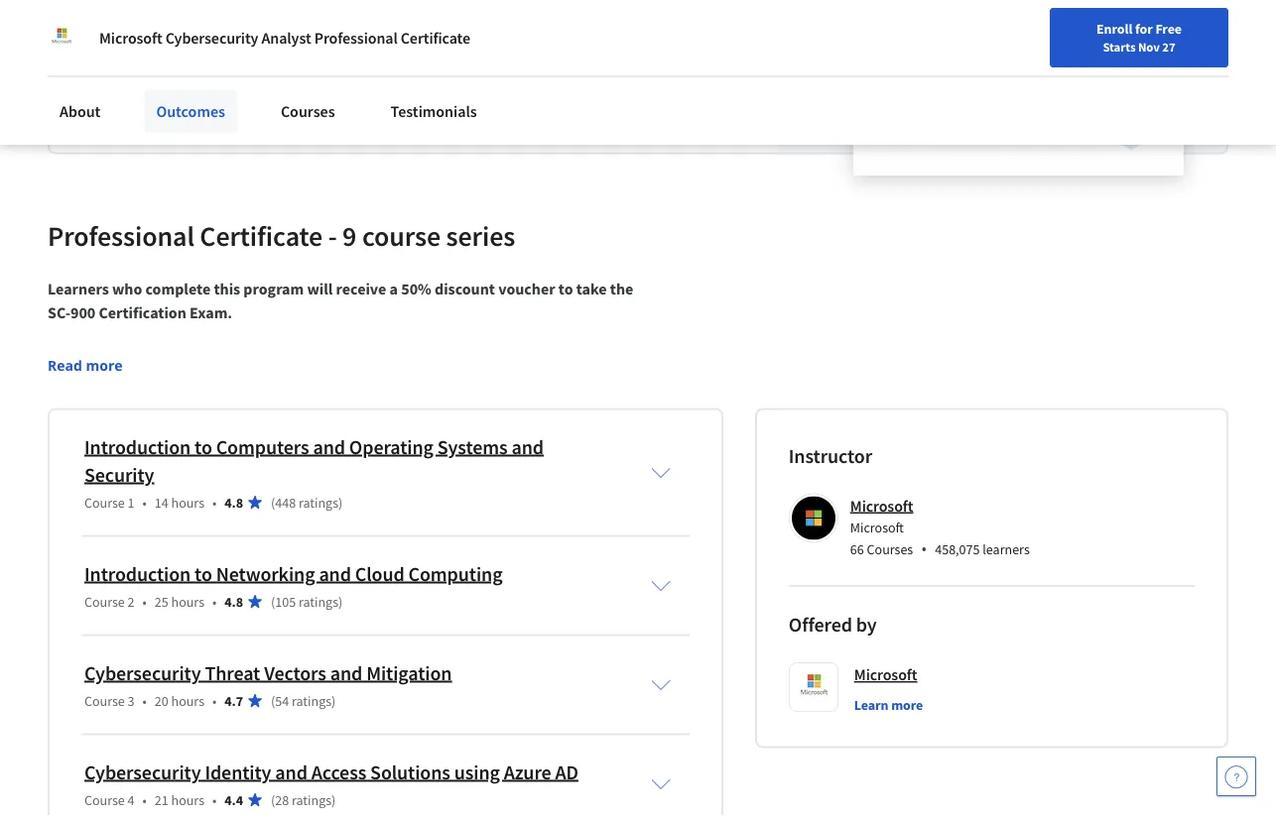 Task type: vqa. For each thing, say whether or not it's contained in the screenshot.


Task type: locate. For each thing, give the bounding box(es) containing it.
( down cybersecurity threat vectors and mitigation link
[[271, 693, 275, 711]]

( down introduction to computers and operating systems and security link at the left bottom of page
[[271, 495, 275, 512]]

) right 448
[[339, 495, 343, 512]]

1 vertical spatial cybersecurity
[[84, 662, 201, 687]]

2 ( from the top
[[271, 594, 275, 612]]

1 ( from the top
[[271, 495, 275, 512]]

discount
[[435, 280, 495, 300]]

9
[[343, 219, 357, 254]]

( for computers
[[271, 495, 275, 512]]

) for networking
[[339, 594, 343, 612]]

1 horizontal spatial courses
[[867, 542, 913, 560]]

0 horizontal spatial certificate
[[200, 219, 323, 254]]

microsoft image
[[48, 24, 75, 52], [792, 498, 836, 541]]

courses down linkedin
[[281, 101, 335, 121]]

and up ( 105 ratings )
[[319, 563, 351, 587]]

course left 4
[[84, 792, 125, 810]]

0 horizontal spatial this
[[111, 72, 135, 92]]

professional up who
[[48, 219, 194, 254]]

to inside add this credential to your linkedin profile, resume, or cv share it on social media and in your performance review
[[209, 72, 223, 92]]

cybersecurity
[[165, 28, 259, 48], [84, 662, 201, 687], [84, 761, 201, 786]]

0 vertical spatial introduction
[[84, 435, 191, 460]]

0 vertical spatial courses
[[281, 101, 335, 121]]

your right in
[[287, 95, 317, 115]]

0 vertical spatial 4.8
[[225, 495, 243, 512]]

complete
[[145, 280, 211, 300]]

certificate up or at the top of page
[[401, 28, 471, 48]]

4.8 down "networking"
[[225, 594, 243, 612]]

learners
[[983, 542, 1030, 560]]

introduction for introduction to networking and cloud computing
[[84, 563, 191, 587]]

testimonials
[[391, 101, 477, 121]]

None search field
[[267, 12, 466, 52]]

4 ( from the top
[[271, 792, 275, 810]]

your
[[226, 72, 256, 92], [287, 95, 317, 115]]

course for cybersecurity threat vectors and mitigation
[[84, 693, 125, 711]]

• right 25 in the bottom of the page
[[212, 594, 217, 612]]

1 vertical spatial more
[[892, 697, 923, 715]]

course left 1
[[84, 495, 125, 512]]

a right earn at the top left of page
[[142, 19, 156, 53]]

exam.
[[190, 304, 232, 324]]

1 vertical spatial this
[[214, 280, 240, 300]]

it
[[123, 95, 132, 115]]

on
[[135, 95, 153, 115]]

•
[[143, 495, 147, 512], [212, 495, 217, 512], [921, 540, 927, 561], [143, 594, 147, 612], [212, 594, 217, 612], [143, 693, 147, 711], [212, 693, 217, 711], [143, 792, 147, 810], [212, 792, 217, 810]]

course left 2
[[84, 594, 125, 612]]

show notifications image
[[1081, 25, 1105, 49]]

1 4.8 from the top
[[225, 495, 243, 512]]

) down "cybersecurity identity and access solutions using azure ad" link
[[332, 792, 336, 810]]

microsoft link up 66
[[851, 497, 914, 517]]

1 vertical spatial introduction
[[84, 563, 191, 587]]

3 ( from the top
[[271, 693, 275, 711]]

4 course from the top
[[84, 792, 125, 810]]

1 horizontal spatial microsoft image
[[792, 498, 836, 541]]

course for introduction to networking and cloud computing
[[84, 594, 125, 612]]

certificate
[[242, 19, 361, 53]]

hours right 20
[[171, 693, 205, 711]]

0 vertical spatial professional
[[314, 28, 398, 48]]

4.7
[[225, 693, 243, 711]]

microsoft link for offered by
[[855, 664, 918, 688]]

professional
[[314, 28, 398, 48], [48, 219, 194, 254]]

ratings
[[299, 495, 339, 512], [299, 594, 339, 612], [292, 693, 332, 711], [292, 792, 332, 810]]

will
[[307, 280, 333, 300]]

in
[[271, 95, 284, 115]]

hours for and
[[171, 792, 205, 810]]

) for computers
[[339, 495, 343, 512]]

professional up profile, on the top of page
[[314, 28, 398, 48]]

25
[[155, 594, 169, 612]]

course
[[84, 495, 125, 512], [84, 594, 125, 612], [84, 693, 125, 711], [84, 792, 125, 810]]

) right "54"
[[332, 693, 336, 711]]

for
[[1136, 20, 1153, 38]]

• left 458,075
[[921, 540, 927, 561]]

4.8 left 448
[[225, 495, 243, 512]]

1 horizontal spatial a
[[390, 280, 398, 300]]

introduction to networking and cloud computing
[[84, 563, 503, 587]]

earn a career certificate
[[81, 19, 361, 53]]

0 horizontal spatial courses
[[281, 101, 335, 121]]

course
[[362, 219, 441, 254]]

2 course from the top
[[84, 594, 125, 612]]

( 54 ratings )
[[271, 693, 336, 711]]

to up media
[[209, 72, 223, 92]]

1 horizontal spatial more
[[892, 697, 923, 715]]

• right 4
[[143, 792, 147, 810]]

security
[[121, 463, 190, 488]]

threat
[[205, 662, 260, 687]]

0 vertical spatial microsoft link
[[851, 497, 914, 517]]

1 horizontal spatial professional
[[314, 28, 398, 48]]

more right learn
[[892, 697, 923, 715]]

starts
[[1103, 39, 1136, 55]]

learn more
[[855, 697, 923, 715]]

cybersecurity up credential
[[165, 28, 259, 48]]

media
[[197, 95, 239, 115]]

this inside learners who complete this program will receive a 50% discount voucher to take the sc-900 certification exam.
[[214, 280, 240, 300]]

free
[[1156, 20, 1182, 38]]

introduction up security
[[84, 435, 191, 460]]

2 hours from the top
[[171, 594, 205, 612]]

0 horizontal spatial your
[[226, 72, 256, 92]]

2 vertical spatial cybersecurity
[[84, 761, 201, 786]]

a left 50%
[[390, 280, 398, 300]]

introduction inside introduction to computers and operating systems and security
[[84, 435, 191, 460]]

course left 3
[[84, 693, 125, 711]]

( for and
[[271, 792, 275, 810]]

4.4
[[225, 792, 243, 810]]

4 hours from the top
[[171, 792, 205, 810]]

learners
[[48, 280, 109, 300]]

this
[[111, 72, 135, 92], [214, 280, 240, 300]]

your up media
[[226, 72, 256, 92]]

hours right 21
[[171, 792, 205, 810]]

hours right 14
[[171, 495, 205, 512]]

1 vertical spatial professional
[[48, 219, 194, 254]]

series
[[446, 219, 515, 254]]

cybersecurity up course 4 • 21 hours • at the left bottom of page
[[84, 761, 201, 786]]

2 introduction from the top
[[84, 563, 191, 587]]

operating
[[349, 435, 434, 460]]

3 hours from the top
[[171, 693, 205, 711]]

share
[[81, 95, 120, 115]]

this up exam.
[[214, 280, 240, 300]]

a
[[142, 19, 156, 53], [390, 280, 398, 300]]

and
[[242, 95, 268, 115], [313, 435, 345, 460], [84, 463, 117, 488], [319, 563, 351, 587], [330, 662, 363, 687], [275, 761, 308, 786]]

1 vertical spatial a
[[390, 280, 398, 300]]

microsoft image down instructor
[[792, 498, 836, 541]]

menu item
[[933, 20, 1060, 84]]

1 horizontal spatial this
[[214, 280, 240, 300]]

course 1 • 14 hours •
[[84, 495, 217, 512]]

introduction up 2
[[84, 563, 191, 587]]

1 vertical spatial microsoft link
[[855, 664, 918, 688]]

) down introduction to networking and cloud computing
[[339, 594, 343, 612]]

1 vertical spatial courses
[[867, 542, 913, 560]]

more
[[86, 357, 123, 375], [892, 697, 923, 715]]

receive
[[336, 280, 387, 300]]

read
[[48, 357, 82, 375]]

microsoft microsoft 66 courses • 458,075 learners
[[851, 497, 1030, 561]]

1 introduction from the top
[[84, 435, 191, 460]]

0 horizontal spatial a
[[142, 19, 156, 53]]

to left take
[[559, 280, 573, 300]]

coursera image
[[16, 16, 142, 48]]

about
[[60, 101, 101, 121]]

coursera career certificate image
[[854, 0, 1184, 175]]

courses right 66
[[867, 542, 913, 560]]

voucher
[[498, 280, 556, 300]]

1 vertical spatial 4.8
[[225, 594, 243, 612]]

microsoft
[[99, 28, 162, 48], [851, 497, 914, 517], [851, 520, 904, 538], [855, 666, 918, 686]]

mitigation
[[366, 662, 452, 687]]

introduction to computers and operating systems and security
[[84, 435, 508, 488]]

cybersecurity threat vectors and mitigation
[[84, 662, 452, 687]]

4
[[128, 792, 135, 810]]

credential
[[139, 72, 206, 92]]

0 vertical spatial certificate
[[401, 28, 471, 48]]

cybersecurity for identity
[[84, 761, 201, 786]]

ratings right 28
[[292, 792, 332, 810]]

( down "networking"
[[271, 594, 275, 612]]

1 course from the top
[[84, 495, 125, 512]]

course 3 • 20 hours •
[[84, 693, 217, 711]]

0 horizontal spatial microsoft image
[[48, 24, 75, 52]]

ratings right "54"
[[292, 693, 332, 711]]

0 vertical spatial this
[[111, 72, 135, 92]]

ratings for and
[[292, 792, 332, 810]]

0 vertical spatial a
[[142, 19, 156, 53]]

) for vectors
[[332, 693, 336, 711]]

earn
[[81, 19, 136, 53]]

ratings right the 105
[[299, 594, 339, 612]]

microsoft link up "learn more" at the bottom of page
[[855, 664, 918, 688]]

introduction to networking and cloud computing link
[[84, 563, 503, 587]]

• right 1
[[143, 495, 147, 512]]

21
[[155, 792, 169, 810]]

and left in
[[242, 95, 268, 115]]

• inside microsoft microsoft 66 courses • 458,075 learners
[[921, 540, 927, 561]]

0 vertical spatial more
[[86, 357, 123, 375]]

448
[[275, 495, 296, 512]]

)
[[339, 495, 343, 512], [339, 594, 343, 612], [332, 693, 336, 711], [332, 792, 336, 810]]

hours
[[171, 495, 205, 512], [171, 594, 205, 612], [171, 693, 205, 711], [171, 792, 205, 810]]

1 horizontal spatial certificate
[[401, 28, 471, 48]]

• left the 4.7 on the bottom of page
[[212, 693, 217, 711]]

certificate up 'program'
[[200, 219, 323, 254]]

hours right 25 in the bottom of the page
[[171, 594, 205, 612]]

enroll
[[1097, 20, 1133, 38]]

microsoft link for instructor
[[851, 497, 914, 517]]

ratings right 448
[[299, 495, 339, 512]]

add this credential to your linkedin profile, resume, or cv share it on social media and in your performance review
[[81, 72, 461, 115]]

3 course from the top
[[84, 693, 125, 711]]

(
[[271, 495, 275, 512], [271, 594, 275, 612], [271, 693, 275, 711], [271, 792, 275, 810]]

and right vectors
[[330, 662, 363, 687]]

nov
[[1139, 39, 1160, 55]]

0 horizontal spatial more
[[86, 357, 123, 375]]

• right 2
[[143, 594, 147, 612]]

this up "it"
[[111, 72, 135, 92]]

systems
[[437, 435, 508, 460]]

learn more button
[[855, 696, 923, 716]]

cybersecurity up the course 3 • 20 hours •
[[84, 662, 201, 687]]

1 hours from the top
[[171, 495, 205, 512]]

to left computers
[[195, 435, 212, 460]]

microsoft image left earn at the top left of page
[[48, 24, 75, 52]]

2 4.8 from the top
[[225, 594, 243, 612]]

by
[[856, 614, 877, 638]]

more right read on the top left of the page
[[86, 357, 123, 375]]

0 horizontal spatial professional
[[48, 219, 194, 254]]

( right 4.4
[[271, 792, 275, 810]]

1 horizontal spatial your
[[287, 95, 317, 115]]



Task type: describe. For each thing, give the bounding box(es) containing it.
( 105 ratings )
[[271, 594, 343, 612]]

14
[[155, 495, 169, 512]]

• right 14
[[212, 495, 217, 512]]

more for read more
[[86, 357, 123, 375]]

performance
[[320, 95, 406, 115]]

and left security
[[84, 463, 117, 488]]

read more button
[[48, 356, 123, 376]]

ratings for networking
[[299, 594, 339, 612]]

66
[[851, 542, 864, 560]]

900
[[70, 304, 96, 324]]

who
[[112, 280, 142, 300]]

-
[[328, 219, 337, 254]]

about link
[[48, 89, 113, 133]]

a inside learners who complete this program will receive a 50% discount voucher to take the sc-900 certification exam.
[[390, 280, 398, 300]]

course for introduction to computers and operating systems and security
[[84, 495, 125, 512]]

introduction for introduction to computers and operating systems and security
[[84, 435, 191, 460]]

to inside introduction to computers and operating systems and security
[[195, 435, 212, 460]]

microsoft for microsoft
[[855, 666, 918, 686]]

0 vertical spatial cybersecurity
[[165, 28, 259, 48]]

instructor
[[789, 444, 873, 469]]

hours for vectors
[[171, 693, 205, 711]]

cybersecurity identity and access solutions using azure ad link
[[84, 761, 579, 786]]

cybersecurity for threat
[[84, 662, 201, 687]]

( for networking
[[271, 594, 275, 612]]

hours for computers
[[171, 495, 205, 512]]

4.8 for networking
[[225, 594, 243, 612]]

certification
[[99, 304, 187, 324]]

0 vertical spatial microsoft image
[[48, 24, 75, 52]]

take
[[576, 280, 607, 300]]

cloud
[[355, 563, 405, 587]]

ratings for vectors
[[292, 693, 332, 711]]

enroll for free starts nov 27
[[1097, 20, 1182, 55]]

hours for networking
[[171, 594, 205, 612]]

28
[[275, 792, 289, 810]]

ad
[[555, 761, 579, 786]]

50%
[[401, 280, 432, 300]]

outcomes
[[156, 101, 225, 121]]

microsoft cybersecurity analyst professional certificate
[[99, 28, 471, 48]]

cybersecurity identity and access solutions using azure ad
[[84, 761, 579, 786]]

profile,
[[320, 72, 367, 92]]

review
[[409, 95, 453, 115]]

social
[[156, 95, 194, 115]]

resume,
[[370, 72, 424, 92]]

professional certificate - 9 course series
[[48, 219, 515, 254]]

read more
[[48, 357, 123, 375]]

• left 4.4
[[212, 792, 217, 810]]

learn
[[855, 697, 889, 715]]

105
[[275, 594, 296, 612]]

offered
[[789, 614, 853, 638]]

the
[[610, 280, 634, 300]]

458,075
[[935, 542, 980, 560]]

3
[[128, 693, 135, 711]]

offered by
[[789, 614, 877, 638]]

to up course 2 • 25 hours •
[[195, 563, 212, 587]]

access
[[311, 761, 366, 786]]

analyst
[[262, 28, 311, 48]]

course for cybersecurity identity and access solutions using azure ad
[[84, 792, 125, 810]]

add
[[81, 72, 108, 92]]

and up 28
[[275, 761, 308, 786]]

learners who complete this program will receive a 50% discount voucher to take the sc-900 certification exam.
[[48, 280, 637, 324]]

20
[[155, 693, 169, 711]]

0 vertical spatial your
[[226, 72, 256, 92]]

identity
[[205, 761, 271, 786]]

vectors
[[264, 662, 326, 687]]

courses inside microsoft microsoft 66 courses • 458,075 learners
[[867, 542, 913, 560]]

outcomes link
[[144, 89, 237, 133]]

introduction to computers and operating systems and security link
[[84, 435, 508, 488]]

1
[[128, 495, 135, 512]]

help center image
[[1225, 765, 1249, 789]]

this inside add this credential to your linkedin profile, resume, or cv share it on social media and in your performance review
[[111, 72, 135, 92]]

ratings for computers
[[299, 495, 339, 512]]

solutions
[[370, 761, 451, 786]]

or
[[427, 72, 441, 92]]

more for learn more
[[892, 697, 923, 715]]

microsoft for microsoft microsoft 66 courses • 458,075 learners
[[851, 497, 914, 517]]

cybersecurity threat vectors and mitigation link
[[84, 662, 452, 687]]

1 vertical spatial microsoft image
[[792, 498, 836, 541]]

microsoft for microsoft cybersecurity analyst professional certificate
[[99, 28, 162, 48]]

computing
[[408, 563, 503, 587]]

career
[[161, 19, 236, 53]]

course 4 • 21 hours •
[[84, 792, 217, 810]]

azure
[[504, 761, 552, 786]]

and inside add this credential to your linkedin profile, resume, or cv share it on social media and in your performance review
[[242, 95, 268, 115]]

( for vectors
[[271, 693, 275, 711]]

courses link
[[269, 89, 347, 133]]

computers
[[216, 435, 309, 460]]

and up '( 448 ratings )'
[[313, 435, 345, 460]]

1 vertical spatial certificate
[[200, 219, 323, 254]]

• right 3
[[143, 693, 147, 711]]

4.8 for computers
[[225, 495, 243, 512]]

2
[[128, 594, 135, 612]]

( 448 ratings )
[[271, 495, 343, 512]]

course 2 • 25 hours •
[[84, 594, 217, 612]]

cv
[[444, 72, 461, 92]]

) for and
[[332, 792, 336, 810]]

54
[[275, 693, 289, 711]]

sc-
[[48, 304, 70, 324]]

to inside learners who complete this program will receive a 50% discount voucher to take the sc-900 certification exam.
[[559, 280, 573, 300]]

using
[[454, 761, 500, 786]]

27
[[1163, 39, 1176, 55]]

1 vertical spatial your
[[287, 95, 317, 115]]

( 28 ratings )
[[271, 792, 336, 810]]



